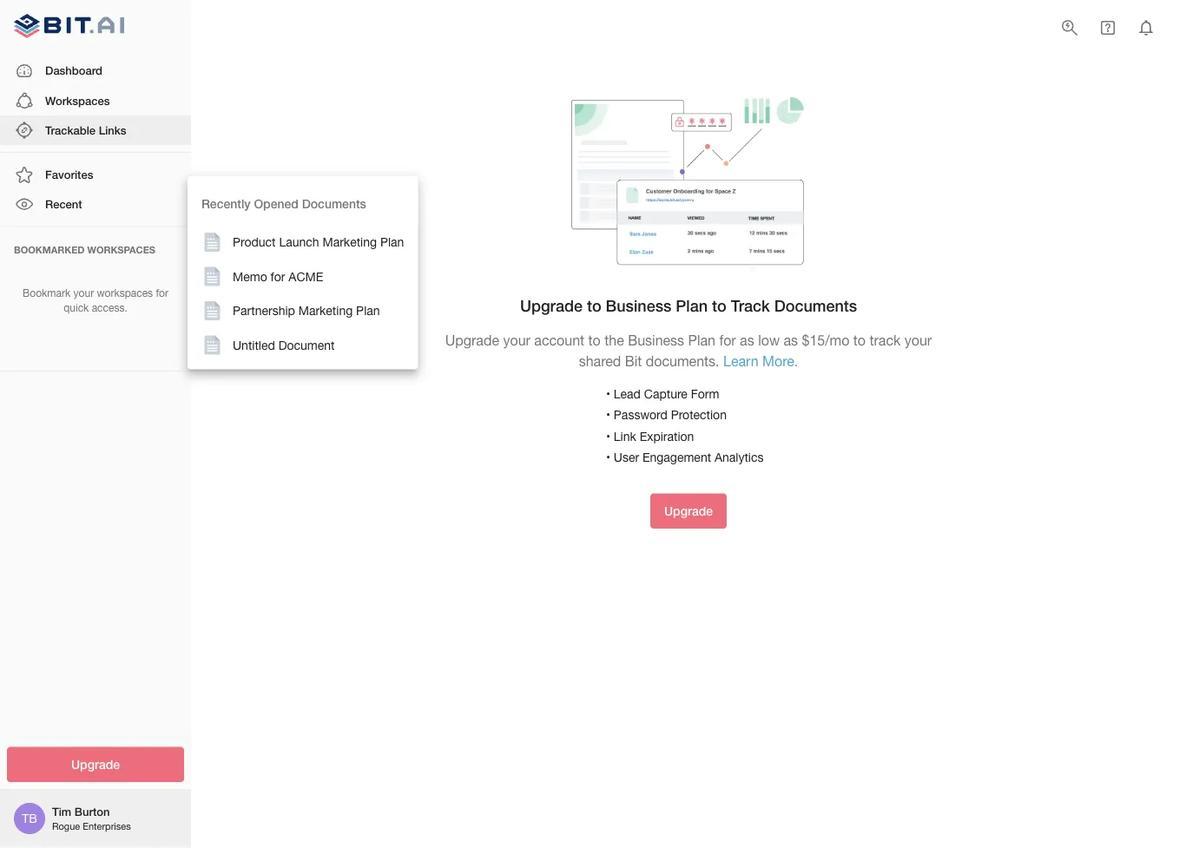 Task type: vqa. For each thing, say whether or not it's contained in the screenshot.
the Invite Members
no



Task type: locate. For each thing, give the bounding box(es) containing it.
1 horizontal spatial your
[[504, 333, 531, 349]]

documents.
[[646, 353, 720, 369]]

bookmark
[[23, 287, 71, 299]]

your for workspaces
[[73, 287, 94, 299]]

0 vertical spatial marketing
[[323, 235, 377, 249]]

burton
[[75, 806, 110, 819]]

lead
[[614, 387, 641, 401]]

0 horizontal spatial as
[[740, 333, 755, 349]]

your up quick
[[73, 287, 94, 299]]

analytics
[[715, 451, 764, 465]]

0 horizontal spatial for
[[156, 287, 168, 299]]

2 vertical spatial for
[[720, 333, 737, 349]]

memo
[[233, 269, 267, 284]]

as
[[740, 333, 755, 349], [784, 333, 799, 349]]

bookmarked
[[14, 244, 85, 256]]

1 vertical spatial documents
[[775, 297, 858, 315]]

upgrade
[[520, 297, 583, 315], [446, 333, 500, 349], [665, 505, 713, 519], [71, 758, 120, 772]]

upgrade to business plan to track documents
[[520, 297, 858, 315]]

user
[[614, 451, 640, 465]]

• left password
[[606, 408, 611, 422]]

for up learn
[[720, 333, 737, 349]]

0 horizontal spatial upgrade button
[[7, 748, 184, 783]]

• left lead
[[606, 387, 611, 401]]

account
[[535, 333, 585, 349]]

low
[[759, 333, 780, 349]]

memo for acme menu item
[[188, 259, 418, 294]]

your right track
[[905, 333, 933, 349]]

0 horizontal spatial your
[[73, 287, 94, 299]]

• left link
[[606, 429, 611, 444]]

marketing right launch
[[323, 235, 377, 249]]

to
[[587, 297, 602, 315], [713, 297, 727, 315], [589, 333, 601, 349], [854, 333, 866, 349]]

untitled document link
[[188, 328, 418, 363]]

documents up "product launch marketing plan"
[[302, 197, 367, 211]]

your left 'account'
[[504, 333, 531, 349]]

plan
[[380, 235, 404, 249], [676, 297, 708, 315], [356, 304, 380, 318], [689, 333, 716, 349]]

partnership
[[233, 304, 295, 318]]

your for account
[[504, 333, 531, 349]]

1 horizontal spatial upgrade button
[[651, 494, 727, 529]]

business
[[606, 297, 672, 315], [628, 333, 685, 349]]

protection
[[671, 408, 727, 422]]

product launch marketing plan
[[233, 235, 404, 249]]

documents
[[302, 197, 367, 211], [775, 297, 858, 315]]

partnership marketing plan
[[233, 304, 380, 318]]

upgrade button down engagement
[[651, 494, 727, 529]]

0 vertical spatial for
[[271, 269, 285, 284]]

document
[[279, 338, 335, 353]]

for right memo
[[271, 269, 285, 284]]

upgrade button up burton at the bottom of the page
[[7, 748, 184, 783]]

0 horizontal spatial documents
[[302, 197, 367, 211]]

marketing
[[323, 235, 377, 249], [299, 304, 353, 318]]

password
[[614, 408, 668, 422]]

1 vertical spatial business
[[628, 333, 685, 349]]

workspaces
[[87, 244, 156, 256]]

•
[[606, 387, 611, 401], [606, 408, 611, 422], [606, 429, 611, 444], [606, 451, 611, 465]]

1 horizontal spatial as
[[784, 333, 799, 349]]

links
[[99, 123, 126, 137]]

engagement
[[643, 451, 712, 465]]

product launch marketing plan menu item
[[188, 225, 418, 259]]

2 horizontal spatial for
[[720, 333, 737, 349]]

for
[[271, 269, 285, 284], [156, 287, 168, 299], [720, 333, 737, 349]]

menu
[[188, 176, 418, 370]]

0 vertical spatial documents
[[302, 197, 367, 211]]

upgrade inside upgrade your account to the business plan for as low as $15/mo to track your shared bit documents.
[[446, 333, 500, 349]]

as up learn
[[740, 333, 755, 349]]

business up the the
[[606, 297, 672, 315]]

1 vertical spatial for
[[156, 287, 168, 299]]

0 vertical spatial upgrade button
[[651, 494, 727, 529]]

tb
[[22, 812, 37, 826]]

your
[[73, 287, 94, 299], [504, 333, 531, 349], [905, 333, 933, 349]]

for inside bookmark your workspaces for quick access.
[[156, 287, 168, 299]]

marketing up document
[[299, 304, 353, 318]]

1 vertical spatial upgrade button
[[7, 748, 184, 783]]

untitled
[[233, 338, 275, 353]]

track
[[731, 297, 770, 315]]

the
[[605, 333, 625, 349]]

upgrade button
[[651, 494, 727, 529], [7, 748, 184, 783]]

business up the bit
[[628, 333, 685, 349]]

bit
[[625, 353, 642, 369]]

3 • from the top
[[606, 429, 611, 444]]

1 horizontal spatial for
[[271, 269, 285, 284]]

• left user
[[606, 451, 611, 465]]

learn more.
[[724, 353, 799, 369]]

for right workspaces
[[156, 287, 168, 299]]

recent
[[45, 198, 82, 211]]

as right low at the top of page
[[784, 333, 799, 349]]

trackable links
[[45, 123, 126, 137]]

documents up $15/mo
[[775, 297, 858, 315]]

upgrade your account to the business plan for as low as $15/mo to track your shared bit documents.
[[446, 333, 933, 369]]

your inside bookmark your workspaces for quick access.
[[73, 287, 94, 299]]

1 as from the left
[[740, 333, 755, 349]]



Task type: describe. For each thing, give the bounding box(es) containing it.
form
[[691, 387, 720, 401]]

access.
[[92, 302, 128, 314]]

memo for acme
[[233, 269, 323, 284]]

menu containing recently opened documents
[[188, 176, 418, 370]]

tim burton rogue enterprises
[[52, 806, 131, 833]]

1 • from the top
[[606, 387, 611, 401]]

tim
[[52, 806, 71, 819]]

0 vertical spatial business
[[606, 297, 672, 315]]

dashboard button
[[0, 56, 191, 86]]

expiration
[[640, 429, 695, 444]]

favorites button
[[0, 160, 191, 190]]

• lead capture form • password protection • link expiration • user engagement analytics
[[606, 387, 764, 465]]

acme
[[289, 269, 323, 284]]

shared
[[579, 353, 622, 369]]

opened
[[254, 197, 299, 211]]

dashboard
[[45, 64, 103, 77]]

memo for acme link
[[188, 259, 418, 294]]

recent button
[[0, 190, 191, 219]]

1 horizontal spatial documents
[[775, 297, 858, 315]]

$15/mo
[[802, 333, 850, 349]]

enterprises
[[83, 821, 131, 833]]

product
[[233, 235, 276, 249]]

for inside upgrade your account to the business plan for as low as $15/mo to track your shared bit documents.
[[720, 333, 737, 349]]

2 • from the top
[[606, 408, 611, 422]]

link
[[614, 429, 637, 444]]

capture
[[645, 387, 688, 401]]

trackable links button
[[0, 116, 191, 145]]

business inside upgrade your account to the business plan for as low as $15/mo to track your shared bit documents.
[[628, 333, 685, 349]]

quick
[[64, 302, 89, 314]]

trackable
[[45, 123, 96, 137]]

partnership marketing plan menu item
[[188, 294, 418, 328]]

documents inside menu
[[302, 197, 367, 211]]

rogue
[[52, 821, 80, 833]]

favorites
[[45, 168, 93, 181]]

1 vertical spatial marketing
[[299, 304, 353, 318]]

bookmarked workspaces
[[14, 244, 156, 256]]

workspaces
[[45, 94, 110, 107]]

partnership marketing plan link
[[188, 294, 418, 328]]

workspaces button
[[0, 86, 191, 116]]

2 horizontal spatial your
[[905, 333, 933, 349]]

workspaces
[[97, 287, 153, 299]]

4 • from the top
[[606, 451, 611, 465]]

untitled document menu item
[[188, 328, 418, 363]]

recently opened documents
[[202, 197, 367, 211]]

learn more. link
[[724, 353, 799, 369]]

for inside the memo for acme menu item
[[271, 269, 285, 284]]

plan inside upgrade your account to the business plan for as low as $15/mo to track your shared bit documents.
[[689, 333, 716, 349]]

learn
[[724, 353, 759, 369]]

untitled document
[[233, 338, 335, 353]]

more.
[[763, 353, 799, 369]]

product launch marketing plan link
[[188, 225, 418, 259]]

track
[[870, 333, 901, 349]]

2 as from the left
[[784, 333, 799, 349]]

recently
[[202, 197, 251, 211]]

bookmark your workspaces for quick access.
[[23, 287, 168, 314]]

launch
[[279, 235, 319, 249]]



